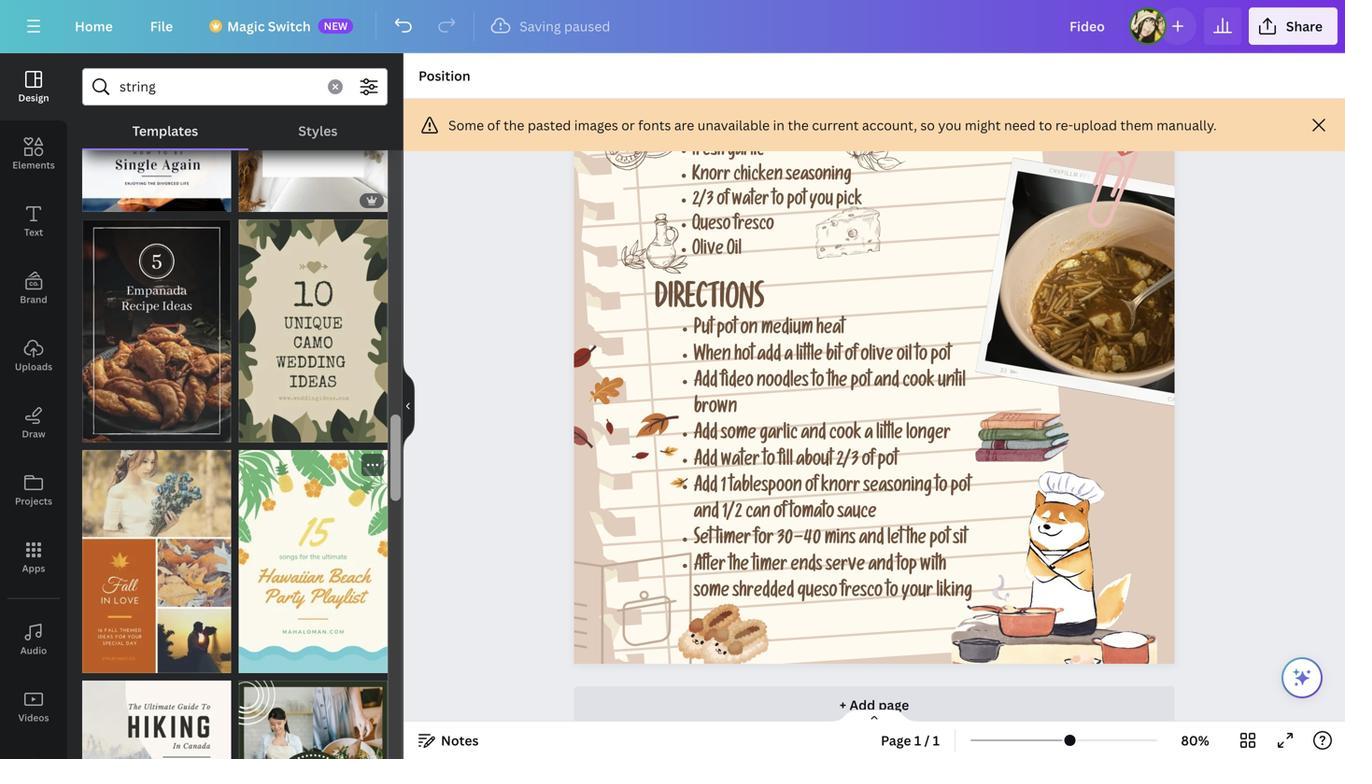 Task type: describe. For each thing, give the bounding box(es) containing it.
garlic inside put pot on medium heat when hot add a little bit of olive oil to pot add fideo noodles to the pot and cook until brown add some garlic and cook a little longer add water to fill about 2/3 of pot add 1 tablespoon of knorr seasoning to pot and 1/2 can of tomato sauce set timer for 30-40 mins and let the pot sit after the timer ends serve and top with some shredded queso fresco to your liking
[[760, 426, 798, 446]]

position
[[418, 67, 471, 85]]

shredded
[[733, 584, 794, 603]]

to inside knorr chicken seasoning 2/3 of water to pot you pick queso fresco olive oil
[[772, 193, 784, 211]]

pot down olive
[[851, 373, 871, 393]]

bit
[[826, 347, 842, 367]]

with
[[920, 557, 946, 577]]

set
[[694, 531, 713, 551]]

queso
[[692, 217, 731, 236]]

uploads button
[[0, 322, 67, 390]]

1/2
[[722, 505, 742, 524]]

uploads
[[15, 361, 52, 373]]

0 vertical spatial a
[[784, 347, 793, 367]]

queso
[[797, 584, 837, 603]]

30-
[[777, 531, 804, 551]]

olive
[[861, 347, 893, 367]]

green modern cooking from home blog graphic group
[[239, 670, 388, 759]]

1 inside put pot on medium heat when hot add a little bit of olive oil to pot add fideo noodles to the pot and cook until brown add some garlic and cook a little longer add water to fill about 2/3 of pot add 1 tablespoon of knorr seasoning to pot and 1/2 can of tomato sauce set timer for 30-40 mins and let the pot sit after the timer ends serve and top with some shredded queso fresco to your liking
[[721, 479, 726, 498]]

1 horizontal spatial little
[[876, 426, 903, 446]]

seasoning inside knorr chicken seasoning 2/3 of water to pot you pick queso fresco olive oil
[[786, 168, 852, 187]]

until
[[938, 373, 966, 393]]

your
[[901, 584, 933, 603]]

sauce
[[838, 505, 877, 524]]

fall wedding blog graphic group
[[82, 439, 231, 673]]

and left 1/2 on the bottom right of the page
[[694, 505, 719, 524]]

magic
[[227, 17, 265, 35]]

knorr chicken seasoning 2/3 of water to pot you pick queso fresco olive oil
[[692, 168, 862, 261]]

file
[[150, 17, 173, 35]]

text
[[24, 226, 43, 239]]

1 vertical spatial some
[[694, 584, 729, 603]]

0 vertical spatial cook
[[903, 373, 935, 393]]

audio button
[[0, 606, 67, 674]]

templates
[[132, 122, 198, 140]]

for
[[754, 531, 774, 551]]

40
[[804, 531, 821, 551]]

pasted
[[528, 116, 571, 134]]

pot up sit
[[951, 479, 971, 498]]

tomato
[[789, 505, 834, 524]]

hide image
[[403, 362, 415, 451]]

of inside knorr chicken seasoning 2/3 of water to pot you pick queso fresco olive oil
[[717, 193, 729, 211]]

divorced blog graphic image
[[82, 0, 231, 212]]

fresh garlic
[[692, 143, 764, 162]]

some
[[448, 116, 484, 134]]

to left re-
[[1039, 116, 1052, 134]]

are
[[674, 116, 694, 134]]

knorr
[[821, 479, 860, 498]]

elements
[[12, 159, 55, 171]]

design
[[18, 92, 49, 104]]

oil
[[727, 242, 742, 261]]

0 vertical spatial timer
[[716, 531, 751, 551]]

the right after at bottom right
[[729, 557, 749, 577]]

of right about on the bottom right of the page
[[862, 452, 875, 472]]

projects
[[15, 495, 52, 508]]

2/3 inside knorr chicken seasoning 2/3 of water to pot you pick queso fresco olive oil
[[692, 193, 714, 211]]

Design title text field
[[1055, 7, 1122, 45]]

1 vertical spatial a
[[865, 426, 873, 446]]

apps button
[[0, 524, 67, 591]]

ends
[[791, 557, 823, 577]]

pot left on
[[717, 321, 737, 340]]

cream simple travel blog graphic group
[[82, 670, 231, 759]]

1 vertical spatial timer
[[752, 557, 787, 577]]

add inside button
[[850, 696, 875, 714]]

divorced blog graphic group
[[82, 0, 231, 212]]

water inside put pot on medium heat when hot add a little bit of olive oil to pot add fideo noodles to the pot and cook until brown add some garlic and cook a little longer add water to fill about 2/3 of pot add 1 tablespoon of knorr seasoning to pot and 1/2 can of tomato sauce set timer for 30-40 mins and let the pot sit after the timer ends serve and top with some shredded queso fresco to your liking
[[721, 452, 760, 472]]

can
[[746, 505, 770, 524]]

brown
[[694, 400, 737, 419]]

and down olive
[[874, 373, 899, 393]]

pick
[[836, 193, 862, 211]]

0 vertical spatial garlic
[[728, 143, 764, 162]]

fonts
[[638, 116, 671, 134]]

to left the 'your'
[[886, 584, 898, 603]]

top
[[897, 557, 917, 577]]

liking
[[936, 584, 972, 603]]

images
[[574, 116, 618, 134]]

hot
[[734, 347, 754, 367]]

saving paused status
[[482, 15, 620, 37]]

mins
[[825, 531, 856, 551]]

Search 800 x 1200 px templates search field
[[120, 69, 317, 105]]

page
[[879, 696, 909, 714]]

position button
[[411, 61, 478, 91]]

paused
[[564, 17, 610, 35]]

green modern cooking from home blog graphic image
[[239, 681, 388, 759]]

in
[[773, 116, 785, 134]]

apps
[[22, 562, 45, 575]]

cream simple travel blog graphic image
[[82, 681, 231, 759]]

pot left sit
[[930, 531, 950, 551]]

water inside knorr chicken seasoning 2/3 of water to pot you pick queso fresco olive oil
[[732, 193, 769, 211]]

or
[[621, 116, 635, 134]]

videos
[[18, 712, 49, 724]]

oil
[[897, 347, 912, 367]]

and up about on the bottom right of the page
[[801, 426, 826, 446]]

tablespoon
[[729, 479, 802, 498]]

neutral minimal make money blog pinterest pin image
[[239, 0, 388, 212]]

olive oil hand drawn image
[[621, 214, 688, 274]]

share
[[1286, 17, 1323, 35]]

manually.
[[1157, 116, 1217, 134]]

directions
[[655, 287, 764, 319]]

main menu bar
[[0, 0, 1345, 53]]

might
[[965, 116, 1001, 134]]

of right bit
[[845, 347, 857, 367]]

longer
[[906, 426, 951, 446]]

re-
[[1055, 116, 1073, 134]]

+ add page
[[840, 696, 909, 714]]

some of the pasted images or fonts are unavailable in the current account, so you might need to re-upload them manually.
[[448, 116, 1217, 134]]

green leaves camo wedding blog graphic group
[[239, 208, 388, 443]]

page 1 / 1
[[881, 732, 940, 750]]

to left "fill"
[[763, 452, 775, 472]]

1 horizontal spatial 1
[[914, 732, 921, 750]]

and left "let"
[[859, 531, 884, 551]]

neutral minimal make money blog pinterest pin group
[[239, 0, 388, 212]]

after
[[694, 557, 726, 577]]

styles button
[[248, 113, 388, 149]]

medium
[[761, 321, 813, 340]]



Task type: locate. For each thing, give the bounding box(es) containing it.
and
[[874, 373, 899, 393], [801, 426, 826, 446], [694, 505, 719, 524], [859, 531, 884, 551], [868, 557, 894, 577]]

side panel tab list
[[0, 53, 67, 759]]

cook up about on the bottom right of the page
[[829, 426, 861, 446]]

fall wedding blog graphic image
[[82, 450, 231, 673]]

of up queso
[[717, 193, 729, 211]]

1 vertical spatial fresco
[[841, 584, 883, 603]]

sit
[[953, 531, 967, 551]]

1 vertical spatial water
[[721, 452, 760, 472]]

1 horizontal spatial timer
[[752, 557, 787, 577]]

fresh
[[692, 143, 725, 162]]

saving
[[520, 17, 561, 35]]

show pages image
[[830, 709, 919, 724]]

0 vertical spatial water
[[732, 193, 769, 211]]

to right oil
[[915, 347, 928, 367]]

fill
[[778, 452, 793, 472]]

serve
[[826, 557, 865, 577]]

noodles
[[757, 373, 809, 393]]

seasoning inside put pot on medium heat when hot add a little bit of olive oil to pot add fideo noodles to the pot and cook until brown add some garlic and cook a little longer add water to fill about 2/3 of pot add 1 tablespoon of knorr seasoning to pot and 1/2 can of tomato sauce set timer for 30-40 mins and let the pot sit after the timer ends serve and top with some shredded queso fresco to your liking
[[863, 479, 932, 498]]

home link
[[60, 7, 128, 45]]

add
[[757, 347, 781, 367]]

notes button
[[411, 726, 486, 756]]

you
[[938, 116, 962, 134], [810, 193, 833, 211]]

the left pasted
[[503, 116, 524, 134]]

canva assistant image
[[1291, 667, 1313, 689]]

let
[[887, 531, 903, 551]]

1 vertical spatial garlic
[[760, 426, 798, 446]]

audio
[[20, 645, 47, 657]]

of up the tomato
[[805, 479, 818, 498]]

1 up 1/2 on the bottom right of the page
[[721, 479, 726, 498]]

+ add page button
[[574, 687, 1175, 724]]

1 horizontal spatial seasoning
[[863, 479, 932, 498]]

to down chicken at the right top
[[772, 193, 784, 211]]

black simple full photo food recipe graphic blog group
[[82, 208, 231, 443]]

switch
[[268, 17, 311, 35]]

brand button
[[0, 255, 67, 322]]

elements button
[[0, 121, 67, 188]]

templates button
[[82, 113, 248, 149]]

little
[[796, 347, 823, 367], [876, 426, 903, 446]]

0 horizontal spatial 1
[[721, 479, 726, 498]]

0 horizontal spatial you
[[810, 193, 833, 211]]

1 horizontal spatial you
[[938, 116, 962, 134]]

cook down oil
[[903, 373, 935, 393]]

fresco inside put pot on medium heat when hot add a little bit of olive oil to pot add fideo noodles to the pot and cook until brown add some garlic and cook a little longer add water to fill about 2/3 of pot add 1 tablespoon of knorr seasoning to pot and 1/2 can of tomato sauce set timer for 30-40 mins and let the pot sit after the timer ends serve and top with some shredded queso fresco to your liking
[[841, 584, 883, 603]]

text button
[[0, 188, 67, 255]]

some down brown
[[721, 426, 756, 446]]

a right add
[[784, 347, 793, 367]]

some down after at bottom right
[[694, 584, 729, 603]]

to right noodles
[[812, 373, 824, 393]]

2/3 inside put pot on medium heat when hot add a little bit of olive oil to pot add fideo noodles to the pot and cook until brown add some garlic and cook a little longer add water to fill about 2/3 of pot add 1 tablespoon of knorr seasoning to pot and 1/2 can of tomato sauce set timer for 30-40 mins and let the pot sit after the timer ends serve and top with some shredded queso fresco to your liking
[[836, 452, 859, 472]]

notes
[[441, 732, 479, 750]]

on
[[740, 321, 758, 340]]

chicken
[[734, 168, 783, 187]]

hawaiian theme party ideas blog graphic group
[[239, 450, 388, 673]]

home
[[75, 17, 113, 35]]

of right some
[[487, 116, 500, 134]]

you inside knorr chicken seasoning 2/3 of water to pot you pick queso fresco olive oil
[[810, 193, 833, 211]]

the right "let"
[[906, 531, 926, 551]]

timer down for
[[752, 557, 787, 577]]

new
[[324, 19, 348, 33]]

1 vertical spatial seasoning
[[863, 479, 932, 498]]

little left "longer"
[[876, 426, 903, 446]]

garlic up "fill"
[[760, 426, 798, 446]]

1 left /
[[914, 732, 921, 750]]

0 horizontal spatial fresco
[[734, 217, 774, 236]]

little left bit
[[796, 347, 823, 367]]

file button
[[135, 7, 188, 45]]

you left pick
[[810, 193, 833, 211]]

the right in
[[788, 116, 809, 134]]

2/3 down knorr
[[692, 193, 714, 211]]

pot up until
[[931, 347, 951, 367]]

0 horizontal spatial little
[[796, 347, 823, 367]]

water down chicken at the right top
[[732, 193, 769, 211]]

0 horizontal spatial 2/3
[[692, 193, 714, 211]]

1 horizontal spatial cook
[[903, 373, 935, 393]]

0 horizontal spatial cook
[[829, 426, 861, 446]]

garlic
[[728, 143, 764, 162], [760, 426, 798, 446]]

so
[[920, 116, 935, 134]]

magic switch
[[227, 17, 311, 35]]

draw
[[22, 428, 45, 440]]

to
[[1039, 116, 1052, 134], [772, 193, 784, 211], [915, 347, 928, 367], [812, 373, 824, 393], [763, 452, 775, 472], [935, 479, 947, 498], [886, 584, 898, 603]]

of right can
[[774, 505, 786, 524]]

and left top
[[868, 557, 894, 577]]

1 horizontal spatial fresco
[[841, 584, 883, 603]]

2 horizontal spatial 1
[[933, 732, 940, 750]]

/
[[924, 732, 930, 750]]

0 horizontal spatial seasoning
[[786, 168, 852, 187]]

pot inside knorr chicken seasoning 2/3 of water to pot you pick queso fresco olive oil
[[787, 193, 806, 211]]

timer down 1/2 on the bottom right of the page
[[716, 531, 751, 551]]

account,
[[862, 116, 917, 134]]

fresco
[[734, 217, 774, 236], [841, 584, 883, 603]]

draw button
[[0, 390, 67, 457]]

pot right about on the bottom right of the page
[[878, 452, 898, 472]]

grey line cookbook icon isolated on white background. cooking book icon. recipe book. fork and knife icons. cutlery symbol.  vector illustration image
[[513, 552, 692, 688]]

0 vertical spatial some
[[721, 426, 756, 446]]

fresco down the serve
[[841, 584, 883, 603]]

0 vertical spatial seasoning
[[786, 168, 852, 187]]

saving paused
[[520, 17, 610, 35]]

0 vertical spatial 2/3
[[692, 193, 714, 211]]

you right so
[[938, 116, 962, 134]]

fresco inside knorr chicken seasoning 2/3 of water to pot you pick queso fresco olive oil
[[734, 217, 774, 236]]

brand
[[20, 293, 47, 306]]

1
[[721, 479, 726, 498], [914, 732, 921, 750], [933, 732, 940, 750]]

1 vertical spatial you
[[810, 193, 833, 211]]

current
[[812, 116, 859, 134]]

fresco up oil at the top right of page
[[734, 217, 774, 236]]

seasoning up sauce
[[863, 479, 932, 498]]

1 vertical spatial cook
[[829, 426, 861, 446]]

80%
[[1181, 732, 1209, 750]]

a left "longer"
[[865, 426, 873, 446]]

them
[[1120, 116, 1153, 134]]

2/3
[[692, 193, 714, 211], [836, 452, 859, 472]]

0 vertical spatial little
[[796, 347, 823, 367]]

need
[[1004, 116, 1036, 134]]

the down bit
[[827, 373, 848, 393]]

about
[[796, 452, 833, 472]]

heat
[[816, 321, 845, 340]]

black simple full photo food recipe graphic blog image
[[82, 220, 231, 443]]

2/3 up knorr
[[836, 452, 859, 472]]

seasoning up pick
[[786, 168, 852, 187]]

1 right /
[[933, 732, 940, 750]]

hawaiian theme party ideas blog graphic image
[[239, 450, 388, 673]]

unavailable
[[698, 116, 770, 134]]

garlic up chicken at the right top
[[728, 143, 764, 162]]

videos button
[[0, 674, 67, 741]]

1 vertical spatial little
[[876, 426, 903, 446]]

1 horizontal spatial 2/3
[[836, 452, 859, 472]]

knorr
[[692, 168, 730, 187]]

0 horizontal spatial timer
[[716, 531, 751, 551]]

0 horizontal spatial a
[[784, 347, 793, 367]]

olive
[[692, 242, 724, 261]]

design button
[[0, 53, 67, 121]]

0 vertical spatial you
[[938, 116, 962, 134]]

some
[[721, 426, 756, 446], [694, 584, 729, 603]]

share button
[[1249, 7, 1338, 45]]

water up tablespoon
[[721, 452, 760, 472]]

1 vertical spatial 2/3
[[836, 452, 859, 472]]

0 vertical spatial fresco
[[734, 217, 774, 236]]

page
[[881, 732, 911, 750]]

of
[[487, 116, 500, 134], [717, 193, 729, 211], [845, 347, 857, 367], [862, 452, 875, 472], [805, 479, 818, 498], [774, 505, 786, 524]]

+
[[840, 696, 846, 714]]

the
[[503, 116, 524, 134], [788, 116, 809, 134], [827, 373, 848, 393], [906, 531, 926, 551], [729, 557, 749, 577]]

to down "longer"
[[935, 479, 947, 498]]

upload
[[1073, 116, 1117, 134]]

fideo
[[721, 373, 754, 393]]

1 horizontal spatial a
[[865, 426, 873, 446]]

pot left pick
[[787, 193, 806, 211]]

green leaves camo wedding blog graphic image
[[239, 220, 388, 443]]

put pot on medium heat when hot add a little bit of olive oil to pot add fideo noodles to the pot and cook until brown add some garlic and cook a little longer add water to fill about 2/3 of pot add 1 tablespoon of knorr seasoning to pot and 1/2 can of tomato sauce set timer for 30-40 mins and let the pot sit after the timer ends serve and top with some shredded queso fresco to your liking
[[694, 321, 972, 603]]



Task type: vqa. For each thing, say whether or not it's contained in the screenshot.
serve
yes



